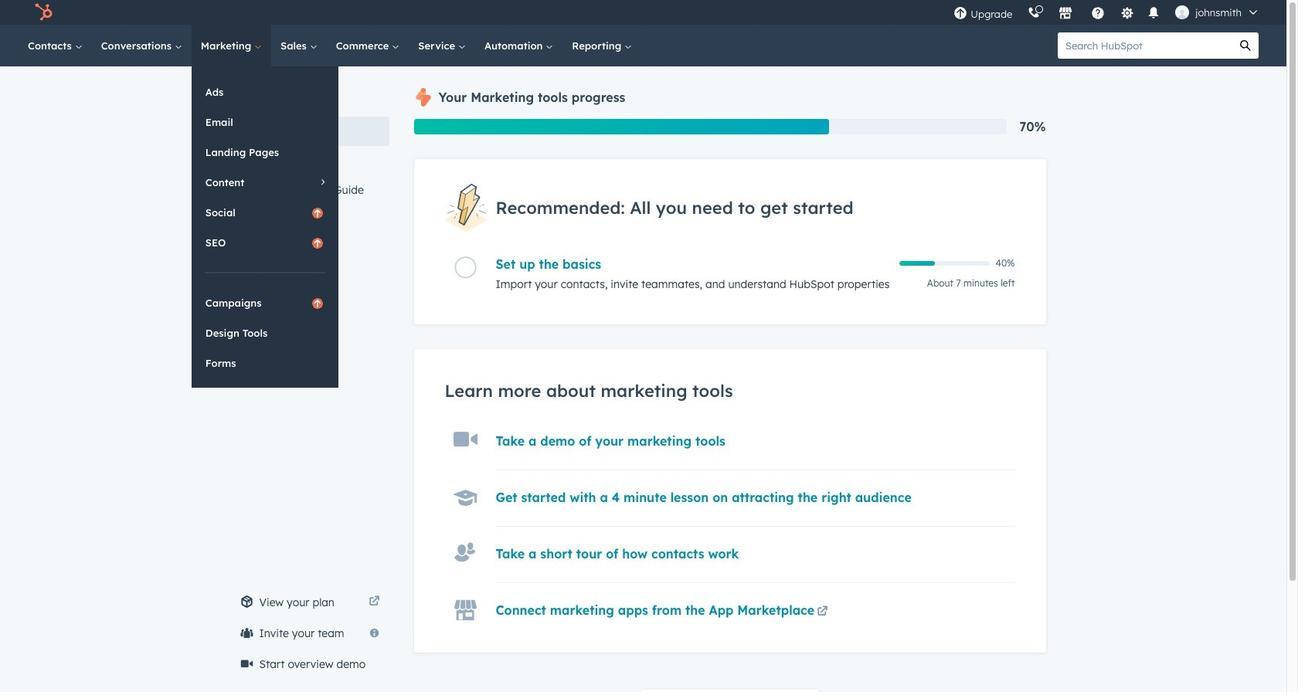 Task type: locate. For each thing, give the bounding box(es) containing it.
[object object] complete progress bar
[[899, 261, 935, 266]]

progress bar
[[414, 119, 829, 134]]

link opens in a new window image
[[817, 604, 828, 622]]

banner
[[241, 85, 389, 110]]

menu
[[946, 0, 1268, 25]]

link opens in a new window image
[[369, 593, 380, 612], [369, 596, 380, 608], [817, 607, 828, 618]]



Task type: describe. For each thing, give the bounding box(es) containing it.
user guides element
[[231, 66, 389, 234]]

marketplaces image
[[1059, 7, 1073, 21]]

Search HubSpot search field
[[1058, 32, 1232, 59]]

john smith image
[[1175, 5, 1189, 19]]

banner inside user guides element
[[241, 85, 389, 110]]

marketing menu
[[191, 66, 338, 388]]



Task type: vqa. For each thing, say whether or not it's contained in the screenshot.
(2) Priority
no



